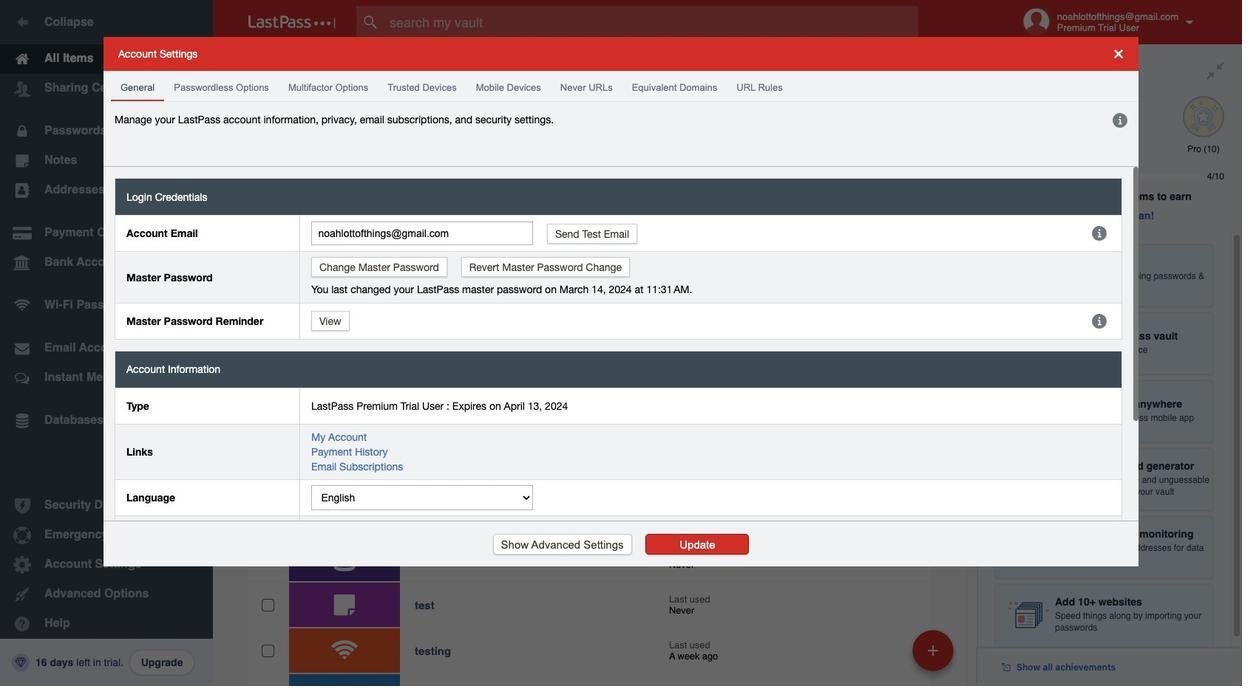 Task type: describe. For each thing, give the bounding box(es) containing it.
new item navigation
[[907, 626, 963, 687]]

new item image
[[928, 646, 938, 656]]

vault options navigation
[[213, 44, 978, 89]]

Search search field
[[356, 6, 947, 38]]

lastpass image
[[248, 16, 336, 29]]



Task type: locate. For each thing, give the bounding box(es) containing it.
search my vault text field
[[356, 6, 947, 38]]

main navigation navigation
[[0, 0, 213, 687]]



Task type: vqa. For each thing, say whether or not it's contained in the screenshot.
Dialog
no



